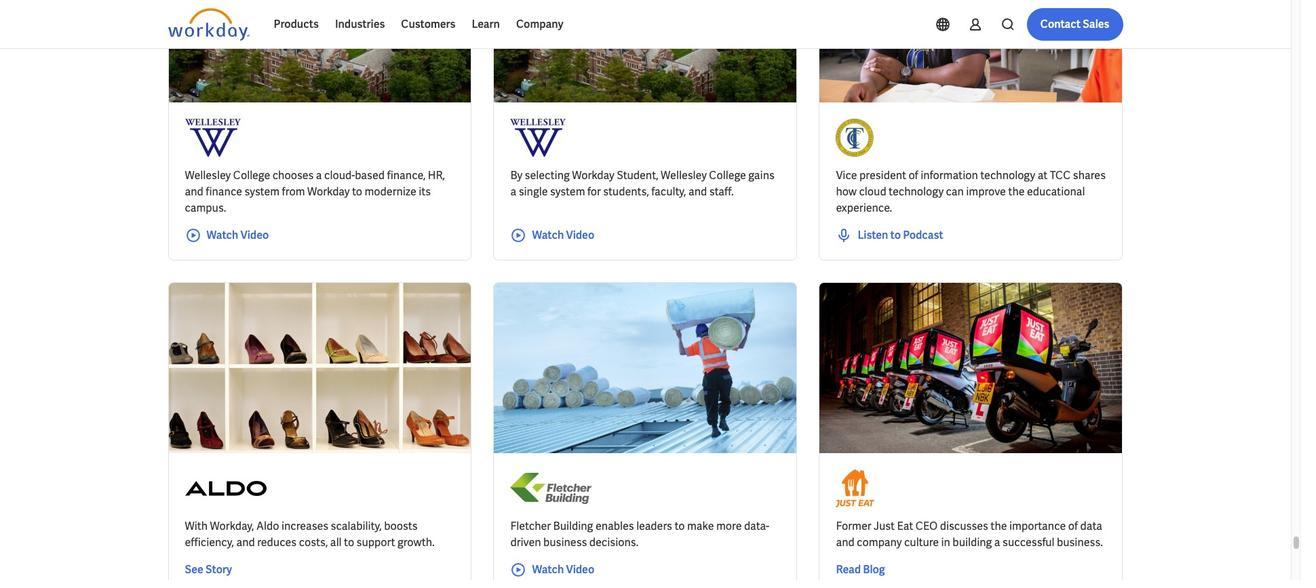 Task type: vqa. For each thing, say whether or not it's contained in the screenshot.
Watch
yes



Task type: describe. For each thing, give the bounding box(es) containing it.
industries button
[[327, 8, 393, 41]]

wellesley college image for by
[[511, 119, 566, 157]]

all
[[555, 15, 566, 27]]

business
[[544, 535, 587, 550]]

the inside vice president of information technology at tcc shares how cloud technology can improve the educational experience.
[[1009, 185, 1025, 199]]

successful
[[1003, 535, 1055, 550]]

watch video link for business
[[511, 562, 595, 578]]

story
[[206, 563, 232, 577]]

ceo
[[916, 519, 938, 533]]

chooses
[[273, 168, 314, 183]]

of inside vice president of information technology at tcc shares how cloud technology can improve the educational experience.
[[909, 168, 919, 183]]

for
[[588, 185, 601, 199]]

watch video link for finance
[[185, 227, 269, 244]]

enables
[[596, 519, 634, 533]]

educational
[[1027, 185, 1085, 199]]

video for system
[[566, 228, 595, 242]]

products
[[274, 17, 319, 31]]

industries
[[335, 17, 385, 31]]

data-
[[744, 519, 770, 533]]

fletcher building enables leaders to make more data- driven business decisions.
[[511, 519, 770, 550]]

tcc
[[1050, 168, 1071, 183]]

sales
[[1083, 17, 1110, 31]]

how
[[836, 185, 857, 199]]

driven
[[511, 535, 541, 550]]

finance
[[206, 185, 242, 199]]

faculty,
[[652, 185, 686, 199]]

shares
[[1073, 168, 1106, 183]]

clear all button
[[526, 7, 571, 35]]

support
[[357, 535, 395, 550]]

hr,
[[428, 168, 445, 183]]

vice
[[836, 168, 857, 183]]

in
[[942, 535, 951, 550]]

blog
[[863, 563, 885, 577]]

more
[[466, 15, 488, 27]]

products button
[[266, 8, 327, 41]]

contact
[[1041, 17, 1081, 31]]

read blog link
[[836, 562, 885, 578]]

all
[[330, 535, 342, 550]]

president
[[860, 168, 907, 183]]

the aldo group image
[[185, 470, 266, 508]]

fletcher building image
[[511, 470, 592, 508]]

just
[[874, 519, 895, 533]]

a inside by selecting workday student, wellesley college gains a single system for students, faculty, and staff.
[[511, 185, 517, 199]]

Search Customer Stories text field
[[930, 9, 1097, 33]]

leaders
[[637, 519, 672, 533]]

from
[[282, 185, 305, 199]]

topic button
[[168, 7, 229, 35]]

culture
[[904, 535, 939, 550]]

video for business
[[566, 563, 595, 577]]

clear
[[530, 15, 553, 27]]

contact sales link
[[1027, 8, 1123, 41]]

and inside 'wellesley college chooses a cloud-based finance, hr, and finance system from workday to modernize its campus.'
[[185, 185, 203, 199]]

modernize
[[365, 185, 416, 199]]

aldo
[[257, 519, 279, 533]]

outcome
[[376, 15, 417, 27]]

by
[[511, 168, 523, 183]]

customers button
[[393, 8, 464, 41]]

business.
[[1057, 535, 1103, 550]]

learn
[[472, 17, 500, 31]]

learn button
[[464, 8, 508, 41]]

read blog
[[836, 563, 885, 577]]

scalability,
[[331, 519, 382, 533]]

to inside 'wellesley college chooses a cloud-based finance, hr, and finance system from workday to modernize its campus.'
[[352, 185, 362, 199]]

based
[[355, 168, 385, 183]]

improve
[[966, 185, 1006, 199]]

to right "listen"
[[891, 228, 901, 242]]

efficiency,
[[185, 535, 234, 550]]

importance
[[1010, 519, 1066, 533]]

by selecting workday student, wellesley college gains a single system for students, faculty, and staff.
[[511, 168, 775, 199]]

building
[[953, 535, 992, 550]]

see story link
[[185, 562, 232, 578]]

company button
[[508, 8, 572, 41]]



Task type: locate. For each thing, give the bounding box(es) containing it.
watch video link
[[185, 227, 269, 244], [511, 227, 595, 244], [511, 562, 595, 578]]

selecting
[[525, 168, 570, 183]]

to inside the with workday, aldo increases scalability, boosts efficiency, and reduces costs, all to support growth.
[[344, 535, 354, 550]]

0 vertical spatial workday
[[572, 168, 615, 183]]

watch video down campus.
[[207, 228, 269, 242]]

customers
[[401, 17, 456, 31]]

see
[[185, 563, 203, 577]]

1 horizontal spatial a
[[511, 185, 517, 199]]

company
[[857, 535, 902, 550]]

listen to podcast
[[858, 228, 944, 242]]

wellesley college image up finance
[[185, 119, 241, 157]]

wellesley college image
[[185, 119, 241, 157], [511, 119, 566, 157]]

the right improve
[[1009, 185, 1025, 199]]

finance,
[[387, 168, 426, 183]]

college inside 'wellesley college chooses a cloud-based finance, hr, and finance system from workday to modernize its campus.'
[[233, 168, 270, 183]]

workday
[[572, 168, 615, 183], [307, 185, 350, 199]]

business outcome button
[[325, 7, 444, 35]]

and inside former just eat ceo discusses the importance of data and company culture in building a successful business.
[[836, 535, 855, 550]]

a down by
[[511, 185, 517, 199]]

video for finance
[[241, 228, 269, 242]]

watch video
[[207, 228, 269, 242], [532, 228, 595, 242], [532, 563, 595, 577]]

listen to podcast link
[[836, 227, 944, 244]]

2 horizontal spatial a
[[995, 535, 1001, 550]]

and inside by selecting workday student, wellesley college gains a single system for students, faculty, and staff.
[[689, 185, 707, 199]]

1 horizontal spatial workday
[[572, 168, 615, 183]]

wellesley college chooses a cloud-based finance, hr, and finance system from workday to modernize its campus.
[[185, 168, 445, 215]]

video down business
[[566, 563, 595, 577]]

workday inside 'wellesley college chooses a cloud-based finance, hr, and finance system from workday to modernize its campus.'
[[307, 185, 350, 199]]

discusses
[[940, 519, 989, 533]]

experience.
[[836, 201, 892, 215]]

with workday, aldo increases scalability, boosts efficiency, and reduces costs, all to support growth.
[[185, 519, 435, 550]]

2 vertical spatial a
[[995, 535, 1001, 550]]

watch video for system
[[532, 228, 595, 242]]

information
[[921, 168, 978, 183]]

0 horizontal spatial a
[[316, 168, 322, 183]]

campus.
[[185, 201, 226, 215]]

watch for business
[[532, 563, 564, 577]]

decisions.
[[590, 535, 639, 550]]

a
[[316, 168, 322, 183], [511, 185, 517, 199], [995, 535, 1001, 550]]

0 vertical spatial the
[[1009, 185, 1025, 199]]

1 vertical spatial the
[[991, 519, 1007, 533]]

data
[[1081, 519, 1103, 533]]

wellesley inside 'wellesley college chooses a cloud-based finance, hr, and finance system from workday to modernize its campus.'
[[185, 168, 231, 183]]

vice president of information technology at tcc shares how cloud technology can improve the educational experience.
[[836, 168, 1106, 215]]

watch video down business
[[532, 563, 595, 577]]

to down based
[[352, 185, 362, 199]]

watch down campus.
[[207, 228, 238, 242]]

system
[[245, 185, 280, 199], [550, 185, 585, 199]]

watch for system
[[532, 228, 564, 242]]

1 horizontal spatial of
[[1069, 519, 1078, 533]]

a right building
[[995, 535, 1001, 550]]

a inside 'wellesley college chooses a cloud-based finance, hr, and finance system from workday to modernize its campus.'
[[316, 168, 322, 183]]

more
[[717, 519, 742, 533]]

1 vertical spatial technology
[[889, 185, 944, 199]]

watch video link down campus.
[[185, 227, 269, 244]]

and down former
[[836, 535, 855, 550]]

college up staff. at the right
[[709, 168, 746, 183]]

growth.
[[398, 535, 435, 550]]

1 college from the left
[[233, 168, 270, 183]]

gains
[[749, 168, 775, 183]]

1 vertical spatial of
[[1069, 519, 1078, 533]]

watch video for finance
[[207, 228, 269, 242]]

1 horizontal spatial the
[[1009, 185, 1025, 199]]

cloud-
[[324, 168, 355, 183]]

0 horizontal spatial of
[[909, 168, 919, 183]]

former just eat ceo discusses the importance of data and company culture in building a successful business.
[[836, 519, 1103, 550]]

technology up improve
[[981, 168, 1036, 183]]

reduces
[[257, 535, 297, 550]]

0 vertical spatial a
[[316, 168, 322, 183]]

watch video link for system
[[511, 227, 595, 244]]

a inside former just eat ceo discusses the importance of data and company culture in building a successful business.
[[995, 535, 1001, 550]]

2 college from the left
[[709, 168, 746, 183]]

video down finance
[[241, 228, 269, 242]]

just eat (just-eat holding limited) image
[[836, 470, 874, 508]]

watch down single
[[532, 228, 564, 242]]

watch down business
[[532, 563, 564, 577]]

and up campus.
[[185, 185, 203, 199]]

and left staff. at the right
[[689, 185, 707, 199]]

0 horizontal spatial workday
[[307, 185, 350, 199]]

wellesley college image for wellesley
[[185, 119, 241, 157]]

former
[[836, 519, 872, 533]]

of
[[909, 168, 919, 183], [1069, 519, 1078, 533]]

system down selecting
[[550, 185, 585, 199]]

of right president
[[909, 168, 919, 183]]

boosts
[[384, 519, 418, 533]]

1 horizontal spatial wellesley college image
[[511, 119, 566, 157]]

listen
[[858, 228, 889, 242]]

0 horizontal spatial the
[[991, 519, 1007, 533]]

1 vertical spatial a
[[511, 185, 517, 199]]

industry
[[251, 15, 287, 27]]

watch video link down single
[[511, 227, 595, 244]]

eat
[[897, 519, 914, 533]]

wellesley college image up selecting
[[511, 119, 566, 157]]

college
[[233, 168, 270, 183], [709, 168, 746, 183]]

1 horizontal spatial system
[[550, 185, 585, 199]]

topic
[[179, 15, 202, 27]]

a left the 'cloud-'
[[316, 168, 322, 183]]

video
[[241, 228, 269, 242], [566, 228, 595, 242], [566, 563, 595, 577]]

to left 'make'
[[675, 519, 685, 533]]

of up business.
[[1069, 519, 1078, 533]]

business
[[336, 15, 375, 27]]

1 vertical spatial workday
[[307, 185, 350, 199]]

system left from
[[245, 185, 280, 199]]

watch for finance
[[207, 228, 238, 242]]

increases
[[282, 519, 329, 533]]

costs,
[[299, 535, 328, 550]]

1 horizontal spatial college
[[709, 168, 746, 183]]

go to the homepage image
[[168, 8, 249, 41]]

to right all
[[344, 535, 354, 550]]

the up building
[[991, 519, 1007, 533]]

video down for
[[566, 228, 595, 242]]

wellesley up faculty,
[[661, 168, 707, 183]]

fletcher
[[511, 519, 551, 533]]

clear all
[[530, 15, 566, 27]]

students,
[[603, 185, 649, 199]]

0 horizontal spatial technology
[[889, 185, 944, 199]]

watch video for business
[[532, 563, 595, 577]]

make
[[687, 519, 714, 533]]

1 horizontal spatial technology
[[981, 168, 1036, 183]]

see story
[[185, 563, 232, 577]]

and down the workday, at the bottom left of the page
[[236, 535, 255, 550]]

0 horizontal spatial wellesley college image
[[185, 119, 241, 157]]

workday inside by selecting workday student, wellesley college gains a single system for students, faculty, and staff.
[[572, 168, 615, 183]]

1 wellesley from the left
[[185, 168, 231, 183]]

1 horizontal spatial wellesley
[[661, 168, 707, 183]]

0 vertical spatial of
[[909, 168, 919, 183]]

its
[[419, 185, 431, 199]]

cloud
[[859, 185, 887, 199]]

the inside former just eat ceo discusses the importance of data and company culture in building a successful business.
[[991, 519, 1007, 533]]

system inside 'wellesley college chooses a cloud-based finance, hr, and finance system from workday to modernize its campus.'
[[245, 185, 280, 199]]

2 wellesley college image from the left
[[511, 119, 566, 157]]

company
[[516, 17, 564, 31]]

wellesley inside by selecting workday student, wellesley college gains a single system for students, faculty, and staff.
[[661, 168, 707, 183]]

building
[[553, 519, 593, 533]]

more button
[[455, 7, 516, 35]]

read
[[836, 563, 861, 577]]

watch video link down business
[[511, 562, 595, 578]]

industry button
[[240, 7, 314, 35]]

2 wellesley from the left
[[661, 168, 707, 183]]

at
[[1038, 168, 1048, 183]]

0 horizontal spatial college
[[233, 168, 270, 183]]

business outcome
[[336, 15, 417, 27]]

2 system from the left
[[550, 185, 585, 199]]

of inside former just eat ceo discusses the importance of data and company culture in building a successful business.
[[1069, 519, 1078, 533]]

podcast
[[903, 228, 944, 242]]

single
[[519, 185, 548, 199]]

can
[[946, 185, 964, 199]]

college up finance
[[233, 168, 270, 183]]

system inside by selecting workday student, wellesley college gains a single system for students, faculty, and staff.
[[550, 185, 585, 199]]

watch
[[207, 228, 238, 242], [532, 228, 564, 242], [532, 563, 564, 577]]

workday down the 'cloud-'
[[307, 185, 350, 199]]

workday,
[[210, 519, 254, 533]]

technology down information
[[889, 185, 944, 199]]

and
[[185, 185, 203, 199], [689, 185, 707, 199], [236, 535, 255, 550], [836, 535, 855, 550]]

and inside the with workday, aldo increases scalability, boosts efficiency, and reduces costs, all to support growth.
[[236, 535, 255, 550]]

0 vertical spatial technology
[[981, 168, 1036, 183]]

to inside fletcher building enables leaders to make more data- driven business decisions.
[[675, 519, 685, 533]]

workday up for
[[572, 168, 615, 183]]

1 system from the left
[[245, 185, 280, 199]]

1 wellesley college image from the left
[[185, 119, 241, 157]]

watch video down single
[[532, 228, 595, 242]]

college inside by selecting workday student, wellesley college gains a single system for students, faculty, and staff.
[[709, 168, 746, 183]]

wellesley up finance
[[185, 168, 231, 183]]

staff.
[[710, 185, 734, 199]]

0 horizontal spatial wellesley
[[185, 168, 231, 183]]

student,
[[617, 168, 659, 183]]

tallahassee community college image
[[836, 119, 874, 157]]

contact sales
[[1041, 17, 1110, 31]]

0 horizontal spatial system
[[245, 185, 280, 199]]



